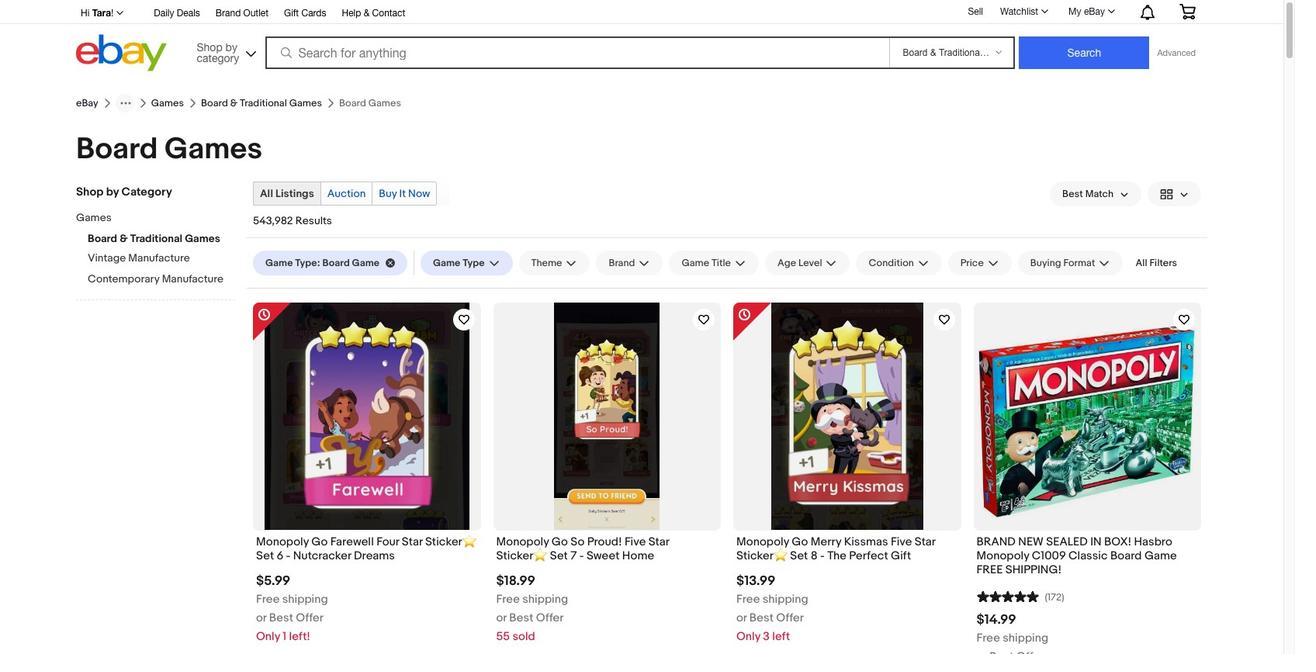 Task type: describe. For each thing, give the bounding box(es) containing it.
dreams
[[354, 549, 395, 563]]

brand outlet
[[216, 8, 269, 19]]

1
[[283, 630, 287, 644]]

free
[[977, 563, 1004, 578]]

best match button
[[1051, 182, 1142, 207]]

advanced
[[1158, 48, 1197, 57]]

cards
[[302, 8, 327, 19]]

8
[[811, 549, 818, 563]]

shipping for $18.99
[[523, 592, 569, 607]]

level
[[799, 257, 823, 269]]

sticker⭐️ for $18.99
[[497, 549, 548, 563]]

monopoly go so proud! five star sticker⭐️ set 7 - sweet home link
[[497, 535, 718, 568]]

nutcracker
[[293, 549, 351, 563]]

box!
[[1105, 535, 1132, 549]]

gift inside account navigation
[[284, 8, 299, 19]]

best inside dropdown button
[[1063, 188, 1084, 200]]

game right type:
[[352, 257, 380, 269]]

board & traditional games link
[[201, 97, 322, 109]]

or for $13.99
[[737, 611, 747, 626]]

sold
[[513, 630, 536, 644]]

results
[[296, 214, 332, 228]]

board games main content
[[64, 88, 1221, 655]]

buying format button
[[1019, 251, 1124, 276]]

monopoly for $5.99
[[256, 535, 309, 549]]

& for contact
[[364, 8, 370, 19]]

(172) link
[[977, 589, 1065, 604]]

it
[[400, 187, 406, 200]]

account navigation
[[72, 0, 1208, 24]]

shop for shop by category
[[76, 185, 104, 200]]

games board & traditional games vintage manufacture contemporary manufacture
[[76, 211, 224, 286]]

vintage manufacture link
[[88, 252, 235, 266]]

sealed
[[1047, 535, 1089, 549]]

go for $13.99
[[792, 535, 809, 549]]

brand new sealed in box! hasbro monopoly c1009 classic board game free shipping! link
[[977, 535, 1199, 582]]

543,982
[[253, 214, 293, 228]]

board inside games board & traditional games vintage manufacture contemporary manufacture
[[88, 232, 117, 245]]

monopoly for $18.99
[[497, 535, 549, 549]]

game title button
[[670, 251, 759, 276]]

game type
[[433, 257, 485, 269]]

go for $5.99
[[312, 535, 328, 549]]

condition
[[869, 257, 915, 269]]

game for game type: board game
[[266, 257, 293, 269]]

game type: board game
[[266, 257, 380, 269]]

view: gallery view image
[[1161, 186, 1190, 202]]

0 vertical spatial games link
[[151, 97, 184, 109]]

brand for brand outlet
[[216, 8, 241, 19]]

format
[[1064, 257, 1096, 269]]

game for game type
[[433, 257, 461, 269]]

- for $18.99
[[580, 549, 584, 563]]

monopoly go farewell four star sticker⭐️ set 6 - nutcracker dreams image
[[265, 303, 470, 531]]

shop by category button
[[190, 35, 260, 68]]

monopoly go merry kissmas five star sticker⭐️ set 8 - the perfect gift image
[[772, 303, 924, 531]]

monopoly go merry kissmas five star sticker⭐️ set 8 - the perfect gift link
[[737, 535, 959, 568]]

best for $5.99
[[269, 611, 293, 626]]

$13.99 free shipping or best offer only 3 left
[[737, 574, 809, 644]]

none submit inside "shop by category" banner
[[1020, 36, 1150, 69]]

so
[[571, 535, 585, 549]]

$18.99
[[497, 574, 536, 589]]

7
[[571, 549, 577, 563]]

$14.99
[[977, 613, 1017, 628]]

3
[[764, 630, 770, 644]]

traditional inside games board & traditional games vintage manufacture contemporary manufacture
[[130, 232, 183, 245]]

best match
[[1063, 188, 1114, 200]]

$5.99
[[256, 574, 291, 589]]

type
[[463, 257, 485, 269]]

listings
[[276, 187, 314, 200]]

watchlist
[[1001, 6, 1039, 17]]

board up shop by category
[[76, 131, 158, 168]]

monopoly for $13.99
[[737, 535, 790, 549]]

home
[[623, 549, 655, 563]]

left
[[773, 630, 791, 644]]

shipping inside the $14.99 free shipping
[[1003, 631, 1049, 646]]

best for $18.99
[[510, 611, 534, 626]]

kissmas
[[845, 535, 889, 549]]

brand button
[[597, 251, 663, 276]]

all for all filters
[[1136, 257, 1148, 269]]

game title
[[682, 257, 731, 269]]

ebay link
[[76, 97, 98, 109]]

daily
[[154, 8, 174, 19]]

0 vertical spatial manufacture
[[128, 252, 190, 265]]

game type: board game link
[[253, 251, 408, 276]]

age
[[778, 257, 797, 269]]

6
[[277, 549, 284, 563]]

set for $13.99
[[791, 549, 809, 563]]

farewell
[[331, 535, 374, 549]]

$5.99 free shipping or best offer only 1 left!
[[256, 574, 328, 644]]

age level
[[778, 257, 823, 269]]

board games
[[76, 131, 263, 168]]

all for all listings
[[260, 187, 273, 200]]

- for $13.99
[[821, 549, 825, 563]]

buy
[[379, 187, 397, 200]]

star for $13.99
[[915, 535, 936, 549]]

gift cards
[[284, 8, 327, 19]]

the
[[828, 549, 847, 563]]

daily deals
[[154, 8, 200, 19]]

outlet
[[243, 8, 269, 19]]

free inside the $14.99 free shipping
[[977, 631, 1001, 646]]

game inside brand new sealed in box! hasbro monopoly c1009 classic board game free shipping!
[[1145, 549, 1178, 563]]

or for $18.99
[[497, 611, 507, 626]]

board down category
[[201, 97, 228, 109]]

!
[[111, 8, 114, 19]]

1 horizontal spatial traditional
[[240, 97, 287, 109]]

new
[[1019, 535, 1044, 549]]

proud!
[[588, 535, 622, 549]]

hasbro
[[1135, 535, 1173, 549]]

set inside monopoly go farewell four star sticker⭐️ set 6 - nutcracker dreams
[[256, 549, 274, 563]]

5 out of 5 stars image
[[977, 589, 1039, 604]]

category
[[121, 185, 172, 200]]

sticker⭐️ for $13.99
[[737, 549, 788, 563]]

condition button
[[857, 251, 942, 276]]

all listings link
[[254, 182, 321, 205]]

age level button
[[766, 251, 851, 276]]

buying
[[1031, 257, 1062, 269]]

shop by category banner
[[72, 0, 1208, 75]]

in
[[1091, 535, 1102, 549]]



Task type: locate. For each thing, give the bounding box(es) containing it.
0 horizontal spatial brand
[[216, 8, 241, 19]]

3 set from the left
[[791, 549, 809, 563]]

star
[[402, 535, 423, 549], [649, 535, 670, 549], [915, 535, 936, 549]]

four
[[377, 535, 400, 549]]

monopoly up 5 out of 5 stars image
[[977, 549, 1030, 563]]

& for traditional
[[230, 97, 238, 109]]

sticker⭐️ inside monopoly go farewell four star sticker⭐️ set 6 - nutcracker dreams
[[425, 535, 477, 549]]

perfect
[[850, 549, 889, 563]]

classic
[[1069, 549, 1108, 563]]

go left so
[[552, 535, 568, 549]]

best up 1
[[269, 611, 293, 626]]

2 horizontal spatial offer
[[777, 611, 804, 626]]

2 only from the left
[[737, 630, 761, 644]]

go inside monopoly go so proud! five star sticker⭐️ set 7 - sweet home
[[552, 535, 568, 549]]

all filters
[[1136, 257, 1178, 269]]

games link down category
[[76, 211, 224, 226]]

shop by category
[[76, 185, 172, 200]]

sell link
[[962, 6, 991, 17]]

or inside $13.99 free shipping or best offer only 3 left
[[737, 611, 747, 626]]

traditional
[[240, 97, 287, 109], [130, 232, 183, 245]]

go left 8
[[792, 535, 809, 549]]

offer for $13.99
[[777, 611, 804, 626]]

star for $18.99
[[649, 535, 670, 549]]

free down $14.99
[[977, 631, 1001, 646]]

theme button
[[519, 251, 590, 276]]

all inside the all filters button
[[1136, 257, 1148, 269]]

daily deals link
[[154, 5, 200, 23]]

1 vertical spatial shop
[[76, 185, 104, 200]]

2 horizontal spatial sticker⭐️
[[737, 549, 788, 563]]

star right the perfect
[[915, 535, 936, 549]]

hi tara !
[[81, 7, 114, 19]]

1 vertical spatial gift
[[891, 549, 912, 563]]

1 horizontal spatial five
[[891, 535, 913, 549]]

or down $13.99
[[737, 611, 747, 626]]

0 horizontal spatial star
[[402, 535, 423, 549]]

board right type:
[[323, 257, 350, 269]]

brand new sealed in box! hasbro monopoly c1009 classic board game free shipping! image
[[974, 303, 1202, 531]]

shipping inside $5.99 free shipping or best offer only 1 left!
[[282, 592, 328, 607]]

go left farewell
[[312, 535, 328, 549]]

star inside monopoly go so proud! five star sticker⭐️ set 7 - sweet home
[[649, 535, 670, 549]]

- inside the monopoly go merry kissmas five star sticker⭐️ set 8 - the perfect gift
[[821, 549, 825, 563]]

set for $18.99
[[550, 549, 568, 563]]

only left 3
[[737, 630, 761, 644]]

offer for $18.99
[[536, 611, 564, 626]]

now
[[408, 187, 430, 200]]

game for game title
[[682, 257, 710, 269]]

monopoly up $18.99
[[497, 535, 549, 549]]

or down $5.99
[[256, 611, 267, 626]]

monopoly go so proud! five star sticker⭐️ set 7 - sweet home image
[[555, 303, 660, 531]]

board inside brand new sealed in box! hasbro monopoly c1009 classic board game free shipping!
[[1111, 549, 1143, 563]]

&
[[364, 8, 370, 19], [230, 97, 238, 109], [120, 232, 128, 245]]

3 - from the left
[[821, 549, 825, 563]]

0 vertical spatial by
[[226, 41, 238, 53]]

- right 6
[[286, 549, 291, 563]]

0 horizontal spatial only
[[256, 630, 280, 644]]

or inside "$18.99 free shipping or best offer 55 sold"
[[497, 611, 507, 626]]

2 - from the left
[[580, 549, 584, 563]]

go inside monopoly go farewell four star sticker⭐️ set 6 - nutcracker dreams
[[312, 535, 328, 549]]

2 horizontal spatial -
[[821, 549, 825, 563]]

gift
[[284, 8, 299, 19], [891, 549, 912, 563]]

1 horizontal spatial or
[[497, 611, 507, 626]]

0 horizontal spatial ebay
[[76, 97, 98, 109]]

55
[[497, 630, 510, 644]]

2 horizontal spatial or
[[737, 611, 747, 626]]

3 offer from the left
[[777, 611, 804, 626]]

only for $13.99
[[737, 630, 761, 644]]

free down $5.99
[[256, 592, 280, 607]]

game
[[266, 257, 293, 269], [352, 257, 380, 269], [433, 257, 461, 269], [682, 257, 710, 269], [1145, 549, 1178, 563]]

best inside $5.99 free shipping or best offer only 1 left!
[[269, 611, 293, 626]]

only inside $5.99 free shipping or best offer only 1 left!
[[256, 630, 280, 644]]

0 vertical spatial &
[[364, 8, 370, 19]]

1 horizontal spatial offer
[[536, 611, 564, 626]]

None submit
[[1020, 36, 1150, 69]]

free inside $13.99 free shipping or best offer only 3 left
[[737, 592, 761, 607]]

traditional up vintage manufacture link
[[130, 232, 183, 245]]

1 set from the left
[[256, 549, 274, 563]]

2 star from the left
[[649, 535, 670, 549]]

buying format
[[1031, 257, 1096, 269]]

sweet
[[587, 549, 620, 563]]

1 vertical spatial manufacture
[[162, 273, 224, 286]]

buy it now
[[379, 187, 430, 200]]

all listings
[[260, 187, 314, 200]]

0 horizontal spatial shop
[[76, 185, 104, 200]]

& right the help
[[364, 8, 370, 19]]

advanced link
[[1150, 37, 1204, 68]]

all up 543,982
[[260, 187, 273, 200]]

c1009
[[1033, 549, 1067, 563]]

- inside monopoly go farewell four star sticker⭐️ set 6 - nutcracker dreams
[[286, 549, 291, 563]]

- right 7 at the bottom left of the page
[[580, 549, 584, 563]]

free down $13.99
[[737, 592, 761, 607]]

best inside "$18.99 free shipping or best offer 55 sold"
[[510, 611, 534, 626]]

1 horizontal spatial all
[[1136, 257, 1148, 269]]

by down brand outlet link
[[226, 41, 238, 53]]

monopoly inside brand new sealed in box! hasbro monopoly c1009 classic board game free shipping!
[[977, 549, 1030, 563]]

& inside games board & traditional games vintage manufacture contemporary manufacture
[[120, 232, 128, 245]]

category
[[197, 52, 239, 64]]

vintage
[[88, 252, 126, 265]]

sticker⭐️ inside the monopoly go merry kissmas five star sticker⭐️ set 8 - the perfect gift
[[737, 549, 788, 563]]

monopoly up $5.99
[[256, 535, 309, 549]]

0 horizontal spatial or
[[256, 611, 267, 626]]

game type button
[[421, 251, 513, 276]]

0 horizontal spatial sticker⭐️
[[425, 535, 477, 549]]

by inside the board games main content
[[106, 185, 119, 200]]

monopoly up $13.99
[[737, 535, 790, 549]]

my
[[1069, 6, 1082, 17]]

game left type:
[[266, 257, 293, 269]]

best up 3
[[750, 611, 774, 626]]

1 horizontal spatial -
[[580, 549, 584, 563]]

game right box!
[[1145, 549, 1178, 563]]

& down category
[[230, 97, 238, 109]]

gift right the perfect
[[891, 549, 912, 563]]

0 vertical spatial brand
[[216, 8, 241, 19]]

sticker⭐️ inside monopoly go so proud! five star sticker⭐️ set 7 - sweet home
[[497, 549, 548, 563]]

five right kissmas
[[891, 535, 913, 549]]

1 horizontal spatial brand
[[609, 257, 635, 269]]

2 horizontal spatial &
[[364, 8, 370, 19]]

watchlist link
[[992, 2, 1056, 21]]

only inside $13.99 free shipping or best offer only 3 left
[[737, 630, 761, 644]]

offer inside "$18.99 free shipping or best offer 55 sold"
[[536, 611, 564, 626]]

free for $5.99
[[256, 592, 280, 607]]

all filters button
[[1130, 251, 1184, 276]]

by inside shop by category
[[226, 41, 238, 53]]

brand
[[977, 535, 1016, 549]]

1 horizontal spatial sticker⭐️
[[497, 549, 548, 563]]

0 horizontal spatial go
[[312, 535, 328, 549]]

shipping down $5.99
[[282, 592, 328, 607]]

gift left cards
[[284, 8, 299, 19]]

shop inside the board games main content
[[76, 185, 104, 200]]

deals
[[177, 8, 200, 19]]

2 vertical spatial &
[[120, 232, 128, 245]]

free for $13.99
[[737, 592, 761, 607]]

manufacture up contemporary manufacture link
[[128, 252, 190, 265]]

1 horizontal spatial only
[[737, 630, 761, 644]]

1 - from the left
[[286, 549, 291, 563]]

2 horizontal spatial set
[[791, 549, 809, 563]]

2 horizontal spatial star
[[915, 535, 936, 549]]

by for category
[[106, 185, 119, 200]]

monopoly inside monopoly go so proud! five star sticker⭐️ set 7 - sweet home
[[497, 535, 549, 549]]

shop left category
[[76, 185, 104, 200]]

or
[[256, 611, 267, 626], [497, 611, 507, 626], [737, 611, 747, 626]]

set left 8
[[791, 549, 809, 563]]

traditional down shop by category dropdown button on the left top of the page
[[240, 97, 287, 109]]

brand for brand
[[609, 257, 635, 269]]

help
[[342, 8, 361, 19]]

1 horizontal spatial by
[[226, 41, 238, 53]]

go inside the monopoly go merry kissmas five star sticker⭐️ set 8 - the perfect gift
[[792, 535, 809, 549]]

monopoly go farewell four star sticker⭐️ set 6 - nutcracker dreams
[[256, 535, 477, 563]]

0 horizontal spatial offer
[[296, 611, 324, 626]]

monopoly inside monopoly go farewell four star sticker⭐️ set 6 - nutcracker dreams
[[256, 535, 309, 549]]

1 or from the left
[[256, 611, 267, 626]]

set left 7 at the bottom left of the page
[[550, 549, 568, 563]]

brand inside account navigation
[[216, 8, 241, 19]]

only
[[256, 630, 280, 644], [737, 630, 761, 644]]

1 star from the left
[[402, 535, 423, 549]]

1 horizontal spatial set
[[550, 549, 568, 563]]

tara
[[92, 7, 111, 19]]

go
[[312, 535, 328, 549], [552, 535, 568, 549], [792, 535, 809, 549]]

shipping down $14.99
[[1003, 631, 1049, 646]]

free down $18.99
[[497, 592, 520, 607]]

help & contact link
[[342, 5, 406, 23]]

filters
[[1150, 257, 1178, 269]]

offer
[[296, 611, 324, 626], [536, 611, 564, 626], [777, 611, 804, 626]]

2 five from the left
[[891, 535, 913, 549]]

by left category
[[106, 185, 119, 200]]

shipping inside "$18.99 free shipping or best offer 55 sold"
[[523, 592, 569, 607]]

3 go from the left
[[792, 535, 809, 549]]

0 vertical spatial shop
[[197, 41, 223, 53]]

manufacture down vintage manufacture link
[[162, 273, 224, 286]]

your shopping cart image
[[1179, 4, 1197, 19]]

game left title
[[682, 257, 710, 269]]

offer for $5.99
[[296, 611, 324, 626]]

by
[[226, 41, 238, 53], [106, 185, 119, 200]]

brand left outlet
[[216, 8, 241, 19]]

five
[[625, 535, 646, 549], [891, 535, 913, 549]]

auction link
[[321, 182, 372, 205]]

best inside $13.99 free shipping or best offer only 3 left
[[750, 611, 774, 626]]

& up vintage
[[120, 232, 128, 245]]

five for $18.99
[[625, 535, 646, 549]]

1 vertical spatial ebay
[[76, 97, 98, 109]]

1 five from the left
[[625, 535, 646, 549]]

- right 8
[[821, 549, 825, 563]]

1 horizontal spatial gift
[[891, 549, 912, 563]]

star inside the monopoly go merry kissmas five star sticker⭐️ set 8 - the perfect gift
[[915, 535, 936, 549]]

0 vertical spatial ebay
[[1085, 6, 1106, 17]]

0 vertical spatial all
[[260, 187, 273, 200]]

monopoly go farewell four star sticker⭐️ set 6 - nutcracker dreams link
[[256, 535, 478, 568]]

five inside the monopoly go merry kissmas five star sticker⭐️ set 8 - the perfect gift
[[891, 535, 913, 549]]

0 horizontal spatial all
[[260, 187, 273, 200]]

gift cards link
[[284, 5, 327, 23]]

price
[[961, 257, 984, 269]]

ebay inside account navigation
[[1085, 6, 1106, 17]]

2 go from the left
[[552, 535, 568, 549]]

my ebay
[[1069, 6, 1106, 17]]

best for $13.99
[[750, 611, 774, 626]]

(172)
[[1046, 592, 1065, 604]]

set left 6
[[256, 549, 274, 563]]

set inside the monopoly go merry kissmas five star sticker⭐️ set 8 - the perfect gift
[[791, 549, 809, 563]]

five inside monopoly go so proud! five star sticker⭐️ set 7 - sweet home
[[625, 535, 646, 549]]

shipping down $18.99
[[523, 592, 569, 607]]

1 horizontal spatial go
[[552, 535, 568, 549]]

set inside monopoly go so proud! five star sticker⭐️ set 7 - sweet home
[[550, 549, 568, 563]]

0 horizontal spatial gift
[[284, 8, 299, 19]]

shipping down $13.99
[[763, 592, 809, 607]]

shop inside shop by category
[[197, 41, 223, 53]]

offer inside $5.99 free shipping or best offer only 1 left!
[[296, 611, 324, 626]]

1 vertical spatial traditional
[[130, 232, 183, 245]]

best left match at the right of the page
[[1063, 188, 1084, 200]]

only for $5.99
[[256, 630, 280, 644]]

all left filters
[[1136, 257, 1148, 269]]

1 horizontal spatial star
[[649, 535, 670, 549]]

1 vertical spatial &
[[230, 97, 238, 109]]

star inside monopoly go farewell four star sticker⭐️ set 6 - nutcracker dreams
[[402, 535, 423, 549]]

shipping inside $13.99 free shipping or best offer only 3 left
[[763, 592, 809, 607]]

set
[[256, 549, 274, 563], [550, 549, 568, 563], [791, 549, 809, 563]]

1 vertical spatial by
[[106, 185, 119, 200]]

shipping for $13.99
[[763, 592, 809, 607]]

by for category
[[226, 41, 238, 53]]

free
[[256, 592, 280, 607], [497, 592, 520, 607], [737, 592, 761, 607], [977, 631, 1001, 646]]

title
[[712, 257, 731, 269]]

only left 1
[[256, 630, 280, 644]]

all
[[260, 187, 273, 200], [1136, 257, 1148, 269]]

hi
[[81, 8, 90, 19]]

free inside "$18.99 free shipping or best offer 55 sold"
[[497, 592, 520, 607]]

or inside $5.99 free shipping or best offer only 1 left!
[[256, 611, 267, 626]]

1 horizontal spatial &
[[230, 97, 238, 109]]

0 horizontal spatial -
[[286, 549, 291, 563]]

left!
[[289, 630, 311, 644]]

offer inside $13.99 free shipping or best offer only 3 left
[[777, 611, 804, 626]]

all inside all listings link
[[260, 187, 273, 200]]

2 offer from the left
[[536, 611, 564, 626]]

1 vertical spatial games link
[[76, 211, 224, 226]]

best up sold
[[510, 611, 534, 626]]

games link up board games
[[151, 97, 184, 109]]

free for $18.99
[[497, 592, 520, 607]]

star right the proud!
[[649, 535, 670, 549]]

shop down deals
[[197, 41, 223, 53]]

or up 55
[[497, 611, 507, 626]]

0 horizontal spatial traditional
[[130, 232, 183, 245]]

- inside monopoly go so proud! five star sticker⭐️ set 7 - sweet home
[[580, 549, 584, 563]]

543,982 results
[[253, 214, 332, 228]]

go for $18.99
[[552, 535, 568, 549]]

board right in
[[1111, 549, 1143, 563]]

shipping for $5.99
[[282, 592, 328, 607]]

1 horizontal spatial shop
[[197, 41, 223, 53]]

3 or from the left
[[737, 611, 747, 626]]

monopoly go merry kissmas five star sticker⭐️ set 8 - the perfect gift
[[737, 535, 936, 563]]

1 vertical spatial all
[[1136, 257, 1148, 269]]

3 star from the left
[[915, 535, 936, 549]]

contemporary manufacture link
[[88, 273, 235, 287]]

my ebay link
[[1061, 2, 1123, 21]]

1 offer from the left
[[296, 611, 324, 626]]

auction
[[328, 187, 366, 200]]

2 horizontal spatial go
[[792, 535, 809, 549]]

sell
[[969, 6, 984, 17]]

0 vertical spatial gift
[[284, 8, 299, 19]]

2 set from the left
[[550, 549, 568, 563]]

1 horizontal spatial ebay
[[1085, 6, 1106, 17]]

ebay
[[1085, 6, 1106, 17], [76, 97, 98, 109]]

& inside account navigation
[[364, 8, 370, 19]]

sticker⭐️ up $13.99
[[737, 549, 788, 563]]

ebay inside the board games main content
[[76, 97, 98, 109]]

brand right theme dropdown button
[[609, 257, 635, 269]]

sticker⭐️ up $18.99
[[497, 549, 548, 563]]

brand inside dropdown button
[[609, 257, 635, 269]]

merry
[[811, 535, 842, 549]]

0 horizontal spatial set
[[256, 549, 274, 563]]

board up vintage
[[88, 232, 117, 245]]

sticker⭐️ right four at the bottom of the page
[[425, 535, 477, 549]]

brand new sealed in box! hasbro monopoly c1009 classic board game free shipping!
[[977, 535, 1178, 578]]

0 horizontal spatial five
[[625, 535, 646, 549]]

2 or from the left
[[497, 611, 507, 626]]

1 vertical spatial brand
[[609, 257, 635, 269]]

brand outlet link
[[216, 5, 269, 23]]

0 vertical spatial traditional
[[240, 97, 287, 109]]

monopoly
[[256, 535, 309, 549], [497, 535, 549, 549], [737, 535, 790, 549], [977, 549, 1030, 563]]

free inside $5.99 free shipping or best offer only 1 left!
[[256, 592, 280, 607]]

five right the proud!
[[625, 535, 646, 549]]

gift inside the monopoly go merry kissmas five star sticker⭐️ set 8 - the perfect gift
[[891, 549, 912, 563]]

monopoly inside the monopoly go merry kissmas five star sticker⭐️ set 8 - the perfect gift
[[737, 535, 790, 549]]

0 horizontal spatial by
[[106, 185, 119, 200]]

board & traditional games
[[201, 97, 322, 109]]

1 only from the left
[[256, 630, 280, 644]]

shop for shop by category
[[197, 41, 223, 53]]

1 go from the left
[[312, 535, 328, 549]]

0 horizontal spatial &
[[120, 232, 128, 245]]

star right four at the bottom of the page
[[402, 535, 423, 549]]

or for $5.99
[[256, 611, 267, 626]]

$14.99 free shipping
[[977, 613, 1049, 646]]

Search for anything text field
[[268, 38, 887, 68]]

help & contact
[[342, 8, 406, 19]]

five for $13.99
[[891, 535, 913, 549]]

type:
[[295, 257, 320, 269]]

game left type
[[433, 257, 461, 269]]



Task type: vqa. For each thing, say whether or not it's contained in the screenshot.
Cars & trucks link
no



